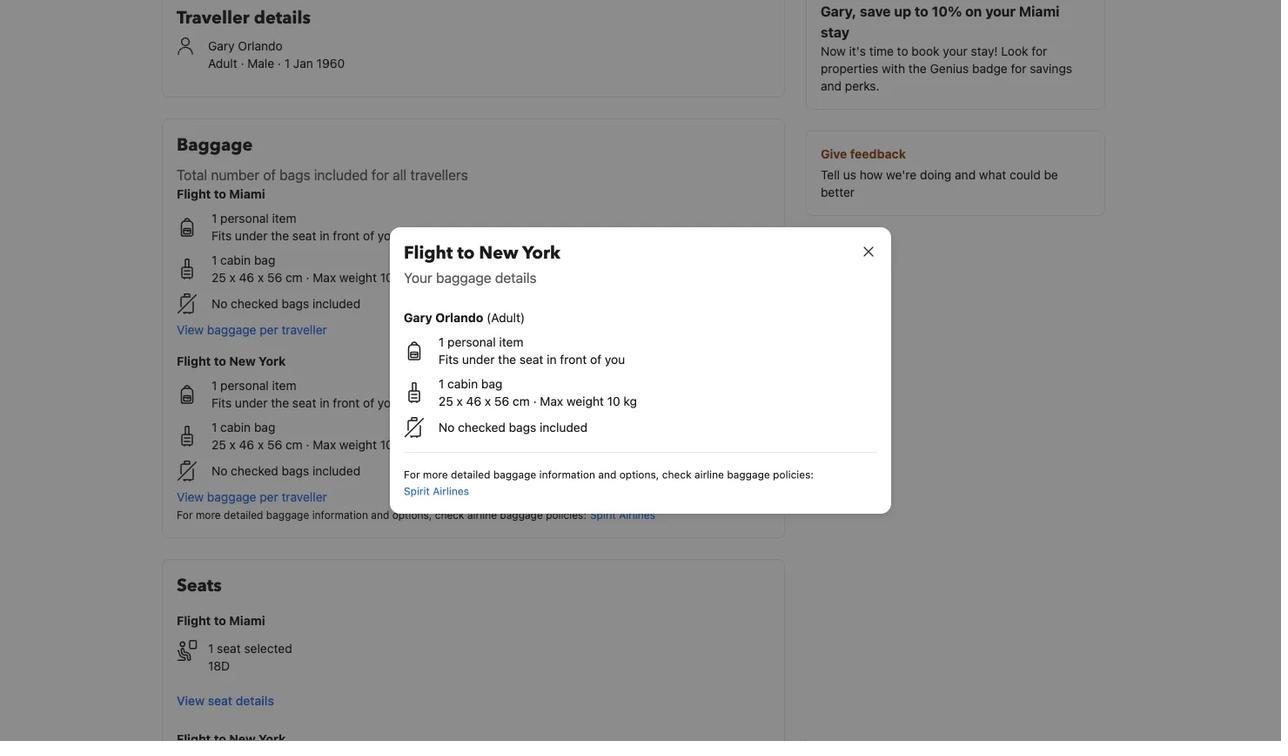Task type: vqa. For each thing, say whether or not it's contained in the screenshot.
1
yes



Task type: locate. For each thing, give the bounding box(es) containing it.
traveller
[[282, 323, 327, 337], [282, 490, 327, 504]]

cabin
[[220, 253, 251, 267], [448, 377, 478, 391], [220, 420, 251, 435]]

56
[[267, 270, 282, 285], [495, 394, 510, 408], [267, 438, 282, 452]]

0 horizontal spatial new
[[229, 354, 256, 368]]

spirit airlines link
[[404, 485, 469, 497], [590, 509, 656, 521]]

fits down flight to new york
[[212, 396, 232, 410]]

flight to miami down number
[[177, 187, 265, 201]]

front
[[333, 229, 360, 243], [560, 352, 587, 367], [333, 396, 360, 410]]

airlines inside flight to new york dialog
[[433, 485, 469, 497]]

in inside flight to new york dialog
[[547, 352, 557, 367]]

your up genius in the top of the page
[[943, 44, 968, 58]]

2 view baggage per traveller from the top
[[177, 490, 327, 504]]

the down flight to new york
[[271, 396, 289, 410]]

miami inside gary, save up to 10% on your miami stay now it's time to book your stay! look for properties with the genius badge for savings and perks.
[[1020, 3, 1060, 20]]

checked
[[231, 297, 279, 311], [458, 420, 506, 435], [231, 464, 279, 478]]

46 for flight to new york
[[239, 270, 254, 285]]

york
[[523, 241, 561, 265], [259, 354, 286, 368]]

gary orlando adult · male · 1 jan 1960
[[208, 39, 345, 71]]

1 vertical spatial you
[[605, 352, 625, 367]]

0 vertical spatial item
[[272, 211, 297, 226]]

1 horizontal spatial for
[[1012, 61, 1027, 76]]

miami down number
[[229, 187, 265, 201]]

and
[[821, 79, 842, 93], [955, 168, 976, 182], [599, 469, 617, 481], [371, 509, 390, 521]]

check inside flight to new york dialog
[[662, 469, 692, 481]]

max inside flight to new york dialog
[[540, 394, 564, 408]]

bags
[[280, 167, 311, 183], [282, 297, 309, 311], [509, 420, 537, 435], [282, 464, 309, 478]]

flight to new york dialog
[[369, 206, 913, 535]]

more inside flight to new york dialog
[[423, 469, 448, 481]]

2 per from the top
[[260, 490, 278, 504]]

fits down number
[[212, 229, 232, 243]]

0 horizontal spatial airline
[[468, 509, 497, 521]]

details up (adult)
[[495, 270, 537, 286]]

1 horizontal spatial orlando
[[436, 310, 484, 325]]

per
[[260, 323, 278, 337], [260, 490, 278, 504]]

under
[[235, 229, 268, 243], [462, 352, 495, 367], [235, 396, 268, 410]]

1 vertical spatial view baggage per traveller
[[177, 490, 327, 504]]

0 vertical spatial airlines
[[433, 485, 469, 497]]

1 vertical spatial details
[[495, 270, 537, 286]]

traveller for flight to new york
[[282, 490, 327, 504]]

gary inside flight to new york dialog
[[404, 310, 433, 325]]

1 personal item fits under the seat in front of you down total number of bags included for all travellers at the left of page
[[212, 211, 398, 243]]

0 horizontal spatial check
[[435, 509, 465, 521]]

personal down gary orlando (adult)
[[448, 335, 496, 349]]

no checked bags included
[[212, 297, 361, 311], [439, 420, 588, 435], [212, 464, 361, 478]]

for more detailed baggage information and options, check airline baggage policies: spirit airlines for the bottommost spirit airlines link
[[177, 509, 656, 521]]

genius
[[931, 61, 969, 76]]

orlando up male
[[238, 39, 283, 53]]

1 vertical spatial airlines
[[619, 509, 656, 521]]

under down number
[[235, 229, 268, 243]]

1 horizontal spatial information
[[540, 469, 596, 481]]

1 horizontal spatial policies:
[[773, 469, 814, 481]]

1 horizontal spatial detailed
[[451, 469, 491, 481]]

personal for flight to miami
[[220, 211, 269, 226]]

1
[[285, 56, 290, 71], [212, 211, 217, 226], [212, 253, 217, 267], [439, 335, 444, 349], [439, 377, 444, 391], [212, 378, 217, 393], [212, 420, 217, 435], [208, 641, 214, 656]]

0 vertical spatial max
[[313, 270, 336, 285]]

cm inside flight to new york dialog
[[513, 394, 530, 408]]

for more detailed baggage information and options, check airline baggage policies: spirit airlines inside flight to new york dialog
[[404, 469, 814, 497]]

orlando left (adult)
[[436, 310, 484, 325]]

0 vertical spatial 1 personal item fits under the seat in front of you
[[212, 211, 398, 243]]

0 horizontal spatial policies:
[[546, 509, 587, 521]]

1 vertical spatial cabin
[[448, 377, 478, 391]]

miami up look
[[1020, 3, 1060, 20]]

and inside gary, save up to 10% on your miami stay now it's time to book your stay! look for properties with the genius badge for savings and perks.
[[821, 79, 842, 93]]

for inside flight to new york dialog
[[404, 469, 420, 481]]

flight to miami down seats
[[177, 614, 265, 628]]

1 horizontal spatial spirit airlines link
[[590, 509, 656, 521]]

cabin down gary orlando (adult)
[[448, 377, 478, 391]]

56 for flight to new york
[[267, 270, 282, 285]]

1 horizontal spatial for
[[404, 469, 420, 481]]

seat
[[293, 229, 316, 243], [520, 352, 544, 367], [293, 396, 316, 410], [217, 641, 241, 656], [208, 694, 233, 708]]

1 horizontal spatial airline
[[695, 469, 725, 481]]

1 personal item fits under the seat in front of you for flight to new york
[[212, 211, 398, 243]]

give
[[821, 147, 848, 161]]

0 horizontal spatial airlines
[[433, 485, 469, 497]]

under down gary orlando (adult)
[[462, 352, 495, 367]]

2 vertical spatial max
[[313, 438, 336, 452]]

0 horizontal spatial spirit
[[404, 485, 430, 497]]

1 personal item fits under the seat in front of you inside flight to new york dialog
[[439, 335, 625, 367]]

weight inside flight to new york dialog
[[567, 394, 604, 408]]

1 vertical spatial view
[[177, 490, 204, 504]]

flight to new york your baggage details
[[404, 241, 561, 286]]

25 down gary orlando (adult)
[[439, 394, 454, 408]]

0 vertical spatial view baggage per traveller
[[177, 323, 327, 337]]

you inside flight to new york dialog
[[605, 352, 625, 367]]

on
[[966, 3, 983, 20]]

checked inside flight to new york dialog
[[458, 420, 506, 435]]

gary for gary orlando adult · male · 1 jan 1960
[[208, 39, 235, 53]]

personal down number
[[220, 211, 269, 226]]

under down flight to new york
[[235, 396, 268, 410]]

for up savings
[[1032, 44, 1048, 58]]

1 vertical spatial for
[[177, 509, 193, 521]]

no for flight to new york
[[212, 297, 228, 311]]

travellers
[[410, 167, 468, 183]]

personal
[[220, 211, 269, 226], [448, 335, 496, 349], [220, 378, 269, 393]]

2 vertical spatial cabin
[[220, 420, 251, 435]]

information inside flight to new york dialog
[[540, 469, 596, 481]]

options,
[[620, 469, 660, 481], [392, 509, 432, 521]]

1 vertical spatial cm
[[513, 394, 530, 408]]

airline inside flight to new york dialog
[[695, 469, 725, 481]]

baggage
[[436, 270, 492, 286], [207, 323, 256, 337], [494, 469, 537, 481], [727, 469, 771, 481], [207, 490, 256, 504], [266, 509, 309, 521], [500, 509, 543, 521]]

orlando
[[238, 39, 283, 53], [436, 310, 484, 325]]

for for spirit airlines link within the flight to new york dialog
[[404, 469, 420, 481]]

details inside the flight to new york your baggage details
[[495, 270, 537, 286]]

1 vertical spatial 25
[[439, 394, 454, 408]]

1 vertical spatial 1 cabin bag 25 x 46 x 56 cm · max weight 10 kg
[[439, 377, 637, 408]]

checked for for more detailed baggage information and options, check airline baggage policies:
[[458, 420, 506, 435]]

0 horizontal spatial spirit airlines link
[[404, 485, 469, 497]]

1 inside gary orlando adult · male · 1 jan 1960
[[285, 56, 290, 71]]

perks.
[[845, 79, 880, 93]]

0 horizontal spatial york
[[259, 354, 286, 368]]

1 view baggage per traveller from the top
[[177, 323, 327, 337]]

view baggage per traveller
[[177, 323, 327, 337], [177, 490, 327, 504]]

· inside flight to new york dialog
[[533, 394, 537, 408]]

56 inside flight to new york dialog
[[495, 394, 510, 408]]

details
[[254, 6, 311, 30], [495, 270, 537, 286], [236, 694, 274, 708]]

0 vertical spatial spirit airlines link
[[404, 485, 469, 497]]

2 vertical spatial cm
[[286, 438, 303, 452]]

orlando inside flight to new york dialog
[[436, 310, 484, 325]]

0 vertical spatial new
[[479, 241, 519, 265]]

new for flight to new york your baggage details
[[479, 241, 519, 265]]

1 cabin bag 25 x 46 x 56 cm · max weight 10 kg
[[212, 253, 410, 285], [439, 377, 637, 408], [212, 420, 410, 452]]

2 traveller from the top
[[282, 490, 327, 504]]

your
[[404, 270, 433, 286]]

in for flight to new york
[[320, 229, 330, 243]]

1 vertical spatial options,
[[392, 509, 432, 521]]

max
[[313, 270, 336, 285], [540, 394, 564, 408], [313, 438, 336, 452]]

1 cabin bag 25 x 46 x 56 cm · max weight 10 kg inside flight to new york dialog
[[439, 377, 637, 408]]

flight to miami
[[177, 187, 265, 201], [177, 614, 265, 628]]

doing
[[921, 168, 952, 182]]

fits for flight to new york
[[212, 396, 232, 410]]

2 vertical spatial 1 cabin bag 25 x 46 x 56 cm · max weight 10 kg
[[212, 420, 410, 452]]

per for new
[[260, 490, 278, 504]]

1 vertical spatial item
[[499, 335, 524, 349]]

bag
[[254, 253, 275, 267], [482, 377, 503, 391], [254, 420, 275, 435]]

cm for flight to new york
[[286, 270, 303, 285]]

bag inside flight to new york dialog
[[482, 377, 503, 391]]

25 for for more detailed baggage information and options, check airline baggage policies:
[[439, 394, 454, 408]]

0 vertical spatial your
[[986, 3, 1016, 20]]

orlando inside gary orlando adult · male · 1 jan 1960
[[238, 39, 283, 53]]

the down book
[[909, 61, 927, 76]]

fits
[[212, 229, 232, 243], [439, 352, 459, 367], [212, 396, 232, 410]]

gary for gary orlando (adult)
[[404, 310, 433, 325]]

of
[[263, 167, 276, 183], [363, 229, 375, 243], [591, 352, 602, 367], [363, 396, 375, 410]]

to inside the flight to new york your baggage details
[[457, 241, 475, 265]]

46
[[239, 270, 254, 285], [466, 394, 482, 408], [239, 438, 254, 452]]

under for flight to new york
[[235, 229, 268, 243]]

cabin for flight to new york
[[220, 253, 251, 267]]

1 vertical spatial no
[[439, 420, 455, 435]]

46 up flight to new york
[[239, 270, 254, 285]]

the inside gary, save up to 10% on your miami stay now it's time to book your stay! look for properties with the genius badge for savings and perks.
[[909, 61, 927, 76]]

the
[[909, 61, 927, 76], [271, 229, 289, 243], [498, 352, 517, 367], [271, 396, 289, 410]]

item down (adult)
[[499, 335, 524, 349]]

item
[[272, 211, 297, 226], [499, 335, 524, 349], [272, 378, 297, 393]]

view inside button
[[177, 694, 205, 708]]

personal inside flight to new york dialog
[[448, 335, 496, 349]]

0 horizontal spatial options,
[[392, 509, 432, 521]]

cabin down flight to new york
[[220, 420, 251, 435]]

weight for for more detailed baggage information and options, check airline baggage policies:
[[567, 394, 604, 408]]

25 down flight to new york
[[212, 438, 226, 452]]

view
[[177, 323, 204, 337], [177, 490, 204, 504], [177, 694, 205, 708]]

under inside flight to new york dialog
[[462, 352, 495, 367]]

2 vertical spatial details
[[236, 694, 274, 708]]

1 vertical spatial spirit
[[590, 509, 616, 521]]

0 vertical spatial weight
[[340, 270, 377, 285]]

view baggage per traveller link
[[177, 321, 771, 339], [177, 489, 771, 506]]

new inside the flight to new york your baggage details
[[479, 241, 519, 265]]

for more detailed baggage information and options, check airline baggage policies: spirit airlines for spirit airlines link within the flight to new york dialog
[[404, 469, 814, 497]]

1 vertical spatial no checked bags included
[[439, 420, 588, 435]]

1 view from the top
[[177, 323, 204, 337]]

46 for for more detailed baggage information and options, check airline baggage policies:
[[466, 394, 482, 408]]

1 vertical spatial more
[[196, 509, 221, 521]]

policies: inside flight to new york dialog
[[773, 469, 814, 481]]

adult
[[208, 56, 237, 71]]

details down the 1 seat selected 18d
[[236, 694, 274, 708]]

1 traveller from the top
[[282, 323, 327, 337]]

to
[[915, 3, 929, 20], [898, 44, 909, 58], [214, 187, 226, 201], [457, 241, 475, 265], [214, 354, 226, 368], [214, 614, 226, 628]]

check
[[662, 469, 692, 481], [435, 509, 465, 521]]

the down (adult)
[[498, 352, 517, 367]]

for for the bottommost spirit airlines link
[[177, 509, 193, 521]]

1 personal item fits under the seat in front of you down flight to new york
[[212, 378, 398, 410]]

per for miami
[[260, 323, 278, 337]]

spirit airlines link inside flight to new york dialog
[[404, 485, 469, 497]]

0 vertical spatial cm
[[286, 270, 303, 285]]

personal down flight to new york
[[220, 378, 269, 393]]

front inside flight to new york dialog
[[560, 352, 587, 367]]

2 view baggage per traveller link from the top
[[177, 489, 771, 506]]

0 vertical spatial 56
[[267, 270, 282, 285]]

2 vertical spatial fits
[[212, 396, 232, 410]]

spirit for spirit airlines link within the flight to new york dialog
[[404, 485, 430, 497]]

cm for for more detailed baggage information and options, check airline baggage policies:
[[513, 394, 530, 408]]

1 personal item fits under the seat in front of you
[[212, 211, 398, 243], [439, 335, 625, 367], [212, 378, 398, 410]]

flight
[[177, 187, 211, 201], [404, 241, 453, 265], [177, 354, 211, 368], [177, 614, 211, 628]]

item inside flight to new york dialog
[[499, 335, 524, 349]]

gary inside gary orlando adult · male · 1 jan 1960
[[208, 39, 235, 53]]

gary up adult
[[208, 39, 235, 53]]

orlando for adult
[[238, 39, 283, 53]]

view baggage per traveller for new
[[177, 490, 327, 504]]

spirit for the bottommost spirit airlines link
[[590, 509, 616, 521]]

properties
[[821, 61, 879, 76]]

1 personal item fits under the seat in front of you down (adult)
[[439, 335, 625, 367]]

item for for more detailed baggage information and options, check airline baggage policies:
[[499, 335, 524, 349]]

1 vertical spatial detailed
[[224, 509, 263, 521]]

1 vertical spatial bag
[[482, 377, 503, 391]]

information for spirit airlines link within the flight to new york dialog
[[540, 469, 596, 481]]

policies: for spirit airlines link within the flight to new york dialog
[[773, 469, 814, 481]]

detailed for spirit airlines link within the flight to new york dialog
[[451, 469, 491, 481]]

0 vertical spatial you
[[378, 229, 398, 243]]

0 vertical spatial policies:
[[773, 469, 814, 481]]

10 kg inside flight to new york dialog
[[608, 394, 637, 408]]

2 flight to miami from the top
[[177, 614, 265, 628]]

0 vertical spatial airline
[[695, 469, 725, 481]]

new for flight to new york
[[229, 354, 256, 368]]

view baggage per traveller for miami
[[177, 323, 327, 337]]

2 vertical spatial checked
[[231, 464, 279, 478]]

options, inside flight to new york dialog
[[620, 469, 660, 481]]

2 view from the top
[[177, 490, 204, 504]]

your right on
[[986, 3, 1016, 20]]

no
[[212, 297, 228, 311], [439, 420, 455, 435], [212, 464, 228, 478]]

total number of bags included for all travellers
[[177, 167, 468, 183]]

1 vertical spatial in
[[547, 352, 557, 367]]

0 vertical spatial information
[[540, 469, 596, 481]]

2 vertical spatial personal
[[220, 378, 269, 393]]

miami
[[1020, 3, 1060, 20], [229, 187, 265, 201], [229, 614, 265, 628]]

for
[[1032, 44, 1048, 58], [1012, 61, 1027, 76], [372, 167, 389, 183]]

spirit
[[404, 485, 430, 497], [590, 509, 616, 521]]

all
[[393, 167, 407, 183]]

view seat details button
[[170, 685, 281, 717]]

in
[[320, 229, 330, 243], [547, 352, 557, 367], [320, 396, 330, 410]]

0 vertical spatial in
[[320, 229, 330, 243]]

york for flight to new york your baggage details
[[523, 241, 561, 265]]

spirit inside flight to new york dialog
[[404, 485, 430, 497]]

item down total number of bags included for all travellers at the left of page
[[272, 211, 297, 226]]

detailed inside flight to new york dialog
[[451, 469, 491, 481]]

10 kg for for more detailed baggage information and options, check airline baggage policies:
[[608, 394, 637, 408]]

cabin inside flight to new york dialog
[[448, 377, 478, 391]]

25 inside flight to new york dialog
[[439, 394, 454, 408]]

1 vertical spatial 46
[[466, 394, 482, 408]]

airlines
[[433, 485, 469, 497], [619, 509, 656, 521]]

number
[[211, 167, 260, 183]]

airline
[[695, 469, 725, 481], [468, 509, 497, 521]]

0 horizontal spatial for
[[177, 509, 193, 521]]

3 view from the top
[[177, 694, 205, 708]]

0 vertical spatial check
[[662, 469, 692, 481]]

1 vertical spatial traveller
[[282, 490, 327, 504]]

feedback
[[851, 147, 907, 161]]

what
[[980, 168, 1007, 182]]

·
[[241, 56, 244, 71], [278, 56, 281, 71], [306, 270, 310, 285], [533, 394, 537, 408], [306, 438, 310, 452]]

0 vertical spatial spirit
[[404, 485, 430, 497]]

0 vertical spatial 10 kg
[[380, 270, 410, 285]]

in for for more detailed baggage information and options, check airline baggage policies:
[[547, 352, 557, 367]]

0 vertical spatial front
[[333, 229, 360, 243]]

your
[[986, 3, 1016, 20], [943, 44, 968, 58]]

seat inside flight to new york dialog
[[520, 352, 544, 367]]

0 vertical spatial personal
[[220, 211, 269, 226]]

0 horizontal spatial information
[[312, 509, 368, 521]]

airline for spirit airlines link within the flight to new york dialog
[[695, 469, 725, 481]]

included
[[314, 167, 368, 183], [313, 297, 361, 311], [540, 420, 588, 435], [313, 464, 361, 478]]

gary
[[208, 39, 235, 53], [404, 310, 433, 325]]

2 vertical spatial bag
[[254, 420, 275, 435]]

0 vertical spatial fits
[[212, 229, 232, 243]]

0 vertical spatial view
[[177, 323, 204, 337]]

1 vertical spatial 56
[[495, 394, 510, 408]]

1 horizontal spatial york
[[523, 241, 561, 265]]

orlando for (adult)
[[436, 310, 484, 325]]

for down look
[[1012, 61, 1027, 76]]

new
[[479, 241, 519, 265], [229, 354, 256, 368]]

1 horizontal spatial your
[[986, 3, 1016, 20]]

no checked bags included inside flight to new york dialog
[[439, 420, 588, 435]]

miami up selected
[[229, 614, 265, 628]]

information
[[540, 469, 596, 481], [312, 509, 368, 521]]

for left all
[[372, 167, 389, 183]]

1 horizontal spatial spirit
[[590, 509, 616, 521]]

1 view baggage per traveller link from the top
[[177, 321, 771, 339]]

cabin down number
[[220, 253, 251, 267]]

1 vertical spatial information
[[312, 509, 368, 521]]

2 horizontal spatial for
[[1032, 44, 1048, 58]]

be
[[1045, 168, 1059, 182]]

no checked bags included for flight to new york
[[212, 297, 361, 311]]

view for flight to new york
[[177, 490, 204, 504]]

25 for flight to new york
[[212, 270, 226, 285]]

york inside the flight to new york your baggage details
[[523, 241, 561, 265]]

1 per from the top
[[260, 323, 278, 337]]

0 vertical spatial cabin
[[220, 253, 251, 267]]

46 down gary orlando (adult)
[[466, 394, 482, 408]]

and inside flight to new york dialog
[[599, 469, 617, 481]]

more for spirit airlines link within the flight to new york dialog
[[423, 469, 448, 481]]

us
[[844, 168, 857, 182]]

you for flight to new york
[[378, 229, 398, 243]]

1 vertical spatial per
[[260, 490, 278, 504]]

checked for flight to new york
[[231, 297, 279, 311]]

0 vertical spatial more
[[423, 469, 448, 481]]

badge
[[973, 61, 1008, 76]]

gary down your
[[404, 310, 433, 325]]

46 down flight to new york
[[239, 438, 254, 452]]

0 vertical spatial bag
[[254, 253, 275, 267]]

fits down gary orlando (adult)
[[439, 352, 459, 367]]

0 vertical spatial orlando
[[238, 39, 283, 53]]

1 vertical spatial policies:
[[546, 509, 587, 521]]

it's
[[850, 44, 866, 58]]

for more detailed baggage information and options, check airline baggage policies: spirit airlines
[[404, 469, 814, 497], [177, 509, 656, 521]]

x
[[230, 270, 236, 285], [258, 270, 264, 285], [457, 394, 463, 408], [485, 394, 491, 408], [230, 438, 236, 452], [258, 438, 264, 452]]

25 up flight to new york
[[212, 270, 226, 285]]

details up gary orlando adult · male · 1 jan 1960
[[254, 6, 311, 30]]

under for for more detailed baggage information and options, check airline baggage policies:
[[462, 352, 495, 367]]

detailed
[[451, 469, 491, 481], [224, 509, 263, 521]]

with
[[882, 61, 906, 76]]

stay!
[[972, 44, 999, 58]]

46 inside flight to new york dialog
[[466, 394, 482, 408]]

0 vertical spatial 1 cabin bag 25 x 46 x 56 cm · max weight 10 kg
[[212, 253, 410, 285]]

1 vertical spatial 10 kg
[[608, 394, 637, 408]]

more
[[423, 469, 448, 481], [196, 509, 221, 521]]

gary,
[[821, 3, 857, 20]]

0 vertical spatial detailed
[[451, 469, 491, 481]]

1 vertical spatial fits
[[439, 352, 459, 367]]

item down flight to new york
[[272, 378, 297, 393]]

1 horizontal spatial new
[[479, 241, 519, 265]]

2 vertical spatial for
[[372, 167, 389, 183]]

25
[[212, 270, 226, 285], [439, 394, 454, 408], [212, 438, 226, 452]]

no inside flight to new york dialog
[[439, 420, 455, 435]]



Task type: describe. For each thing, give the bounding box(es) containing it.
total
[[177, 167, 207, 183]]

(adult)
[[487, 310, 525, 325]]

up
[[895, 3, 912, 20]]

1 seat selected 18d
[[208, 641, 292, 673]]

2 vertical spatial front
[[333, 396, 360, 410]]

gary orlando (adult)
[[404, 310, 525, 325]]

view baggage per traveller link for flight to miami
[[177, 321, 771, 339]]

the down total number of bags included for all travellers at the left of page
[[271, 229, 289, 243]]

2 vertical spatial 46
[[239, 438, 254, 452]]

2 vertical spatial 25
[[212, 438, 226, 452]]

bag for for more detailed baggage information and options, check airline baggage policies:
[[482, 377, 503, 391]]

10%
[[932, 3, 963, 20]]

2 vertical spatial in
[[320, 396, 330, 410]]

details inside button
[[236, 694, 274, 708]]

seat inside the 1 seat selected 18d
[[217, 641, 241, 656]]

bag for flight to new york
[[254, 253, 275, 267]]

2 vertical spatial no checked bags included
[[212, 464, 361, 478]]

check for the bottommost spirit airlines link
[[435, 509, 465, 521]]

and inside give feedback tell us how we're doing and what could be better
[[955, 168, 976, 182]]

1 inside the 1 seat selected 18d
[[208, 641, 214, 656]]

view seat details
[[177, 694, 274, 708]]

1 cabin bag 25 x 46 x 56 cm · max weight 10 kg for for more detailed baggage information and options, check airline baggage policies:
[[439, 377, 637, 408]]

item for flight to new york
[[272, 211, 297, 226]]

no checked bags included for for more detailed baggage information and options, check airline baggage policies:
[[439, 420, 588, 435]]

2 vertical spatial 56
[[267, 438, 282, 452]]

male
[[248, 56, 274, 71]]

jan
[[293, 56, 313, 71]]

stay
[[821, 24, 850, 40]]

max for for more detailed baggage information and options, check airline baggage policies:
[[540, 394, 564, 408]]

1 vertical spatial your
[[943, 44, 968, 58]]

1 vertical spatial for
[[1012, 61, 1027, 76]]

no for for more detailed baggage information and options, check airline baggage policies:
[[439, 420, 455, 435]]

detailed for the bottommost spirit airlines link
[[224, 509, 263, 521]]

you for for more detailed baggage information and options, check airline baggage policies:
[[605, 352, 625, 367]]

0 vertical spatial details
[[254, 6, 311, 30]]

tell
[[821, 168, 840, 182]]

1 vertical spatial miami
[[229, 187, 265, 201]]

2 vertical spatial no
[[212, 464, 228, 478]]

1 vertical spatial spirit airlines link
[[590, 509, 656, 521]]

18d
[[208, 659, 230, 673]]

view baggage per traveller link for flight to new york
[[177, 489, 771, 506]]

airlines for spirit airlines link within the flight to new york dialog
[[433, 485, 469, 497]]

personal for flight to new york
[[220, 378, 269, 393]]

56 for for more detailed baggage information and options, check airline baggage policies:
[[495, 394, 510, 408]]

information for the bottommost spirit airlines link
[[312, 509, 368, 521]]

savings
[[1030, 61, 1073, 76]]

1 flight to miami from the top
[[177, 187, 265, 201]]

airline for the bottommost spirit airlines link
[[468, 509, 497, 521]]

now
[[821, 44, 846, 58]]

traveller details
[[177, 6, 311, 30]]

could
[[1010, 168, 1041, 182]]

2 vertical spatial miami
[[229, 614, 265, 628]]

flight inside the flight to new york your baggage details
[[404, 241, 453, 265]]

traveller for flight to miami
[[282, 323, 327, 337]]

airlines for the bottommost spirit airlines link
[[619, 509, 656, 521]]

2 vertical spatial item
[[272, 378, 297, 393]]

seats
[[177, 574, 222, 598]]

cabin for for more detailed baggage information and options, check airline baggage policies:
[[448, 377, 478, 391]]

10 kg for flight to new york
[[380, 270, 410, 285]]

max for flight to new york
[[313, 270, 336, 285]]

york for flight to new york
[[259, 354, 286, 368]]

of inside flight to new york dialog
[[591, 352, 602, 367]]

fits inside flight to new york dialog
[[439, 352, 459, 367]]

weight for flight to new york
[[340, 270, 377, 285]]

how
[[860, 168, 883, 182]]

2 vertical spatial 10 kg
[[380, 438, 410, 452]]

flight to new york
[[177, 354, 286, 368]]

traveller
[[177, 6, 250, 30]]

look
[[1002, 44, 1029, 58]]

check for spirit airlines link within the flight to new york dialog
[[662, 469, 692, 481]]

bags inside flight to new york dialog
[[509, 420, 537, 435]]

we're
[[887, 168, 917, 182]]

front for flight to new york
[[333, 229, 360, 243]]

policies: for the bottommost spirit airlines link
[[546, 509, 587, 521]]

time
[[870, 44, 894, 58]]

options, for the bottommost spirit airlines link
[[392, 509, 432, 521]]

front for for more detailed baggage information and options, check airline baggage policies:
[[560, 352, 587, 367]]

2 vertical spatial you
[[378, 396, 398, 410]]

book
[[912, 44, 940, 58]]

included inside flight to new york dialog
[[540, 420, 588, 435]]

the inside flight to new york dialog
[[498, 352, 517, 367]]

options, for spirit airlines link within the flight to new york dialog
[[620, 469, 660, 481]]

baggage
[[177, 133, 253, 157]]

more for the bottommost spirit airlines link
[[196, 509, 221, 521]]

baggage inside the flight to new york your baggage details
[[436, 270, 492, 286]]

save
[[860, 3, 891, 20]]

view for flight to miami
[[177, 323, 204, 337]]

2 vertical spatial weight
[[340, 438, 377, 452]]

seat inside button
[[208, 694, 233, 708]]

gary, save up to 10% on your miami stay now it's time to book your stay! look for properties with the genius badge for savings and perks.
[[821, 3, 1073, 93]]

1960
[[317, 56, 345, 71]]

fits for flight to miami
[[212, 229, 232, 243]]

1 cabin bag 25 x 46 x 56 cm · max weight 10 kg for flight to new york
[[212, 253, 410, 285]]

give feedback tell us how we're doing and what could be better
[[821, 147, 1059, 199]]

selected
[[244, 641, 292, 656]]

0 horizontal spatial for
[[372, 167, 389, 183]]

2 vertical spatial under
[[235, 396, 268, 410]]

2 vertical spatial 1 personal item fits under the seat in front of you
[[212, 378, 398, 410]]

better
[[821, 185, 855, 199]]

1 personal item fits under the seat in front of you for for more detailed baggage information and options, check airline baggage policies:
[[439, 335, 625, 367]]



